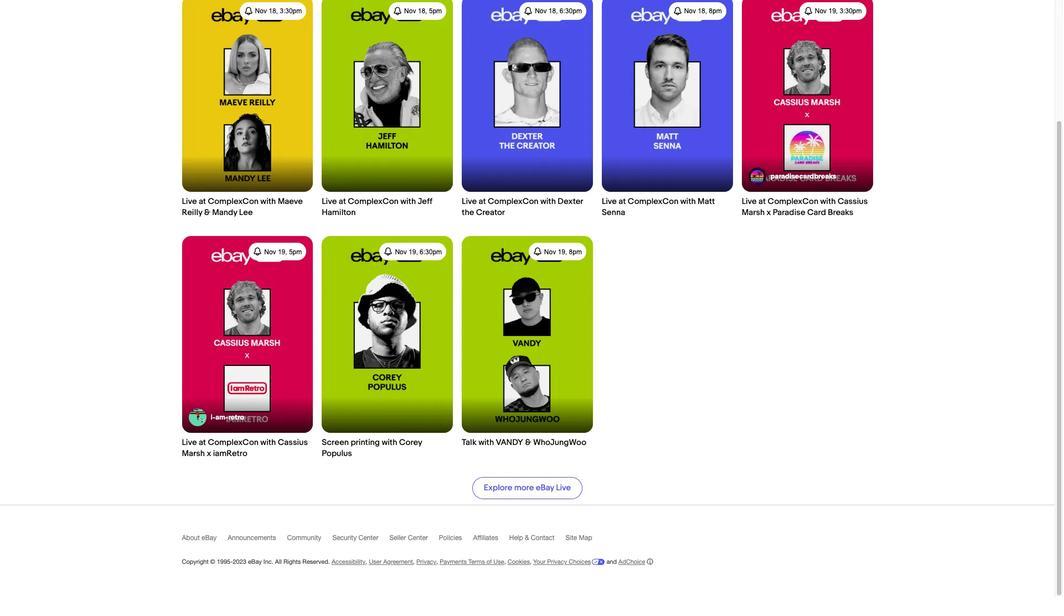 Task type: vqa. For each thing, say whether or not it's contained in the screenshot.
Lee
yes



Task type: locate. For each thing, give the bounding box(es) containing it.
1 vertical spatial cassius
[[278, 438, 308, 448]]

nov inside button
[[815, 7, 827, 15]]

4 , from the left
[[504, 559, 506, 566]]

18, inside nov 18, 3:30pm button
[[269, 7, 278, 15]]

1 vertical spatial x
[[207, 449, 211, 459]]

2 3:30pm from the left
[[840, 7, 862, 15]]

3 18, from the left
[[549, 7, 558, 15]]

at down paradisecardbreaks image
[[759, 197, 766, 207]]

with inside live at complexcon with maeve reilly & mandy lee
[[260, 197, 276, 207]]

complexcon up paradise
[[768, 197, 818, 207]]

1 vertical spatial ebay
[[202, 535, 217, 543]]

live inside live at complexcon with maeve reilly & mandy lee
[[182, 197, 197, 207]]

2 vertical spatial ebay
[[248, 559, 262, 566]]

live up the
[[462, 197, 477, 207]]

, left cookies link
[[504, 559, 506, 566]]

ebay left inc.
[[248, 559, 262, 566]]

live inside live at complexcon with jeff hamilton
[[322, 197, 337, 207]]

1 18, from the left
[[269, 7, 278, 15]]

0 horizontal spatial 5pm
[[289, 249, 302, 256]]

0 horizontal spatial marsh
[[182, 449, 205, 459]]

cookies
[[508, 559, 530, 566]]

at inside live at complexcon with maeve reilly & mandy lee
[[199, 197, 206, 207]]

hamilton
[[322, 208, 356, 218]]

cassius up breaks
[[838, 197, 868, 207]]

privacy
[[416, 559, 436, 566], [547, 559, 567, 566]]

ebay
[[536, 484, 554, 494], [202, 535, 217, 543], [248, 559, 262, 566]]

4 18, from the left
[[698, 7, 707, 15]]

help
[[509, 535, 523, 543]]

18,
[[269, 7, 278, 15], [418, 7, 427, 15], [549, 7, 558, 15], [698, 7, 707, 15]]

payments terms of use link
[[440, 559, 504, 566]]

live at complexcon with dexter the creator link
[[462, 0, 593, 219]]

center inside 'link'
[[408, 535, 428, 543]]

1 horizontal spatial x
[[767, 208, 771, 218]]

at inside live at complexcon with jeff hamilton
[[339, 197, 346, 207]]

live up hamilton
[[322, 197, 337, 207]]

1 horizontal spatial center
[[408, 535, 428, 543]]

privacy right your in the bottom right of the page
[[547, 559, 567, 566]]

live
[[182, 197, 197, 207], [322, 197, 337, 207], [462, 197, 477, 207], [602, 197, 617, 207], [742, 197, 757, 207], [182, 438, 197, 448], [556, 484, 571, 494]]

6:30pm inside 'button'
[[420, 249, 442, 256]]

cassius left screen
[[278, 438, 308, 448]]

x inside live at complexcon with cassius marsh x paradise card breaks
[[767, 208, 771, 218]]

live inside live at complexcon with cassius marsh x paradise card breaks
[[742, 197, 757, 207]]

complexcon inside live at complexcon with jeff hamilton
[[348, 197, 399, 207]]

affiliates
[[473, 535, 498, 543]]

nov for live at complexcon with cassius marsh x paradise card breaks
[[815, 7, 827, 15]]

nov 18, 8pm
[[684, 7, 722, 15]]

nov for live at complexcon with maeve reilly & mandy lee
[[255, 7, 267, 15]]

with inside live at complexcon with dexter the creator
[[540, 197, 556, 207]]

live right more
[[556, 484, 571, 494]]

with for live at complexcon with jeff hamilton
[[400, 197, 416, 207]]

x left 'iamretro'
[[207, 449, 211, 459]]

nov inside 'button'
[[395, 249, 407, 256]]

lee
[[239, 208, 253, 218]]

mandy
[[212, 208, 237, 218]]

3:30pm inside button
[[280, 7, 302, 15]]

marsh inside live at complexcon with cassius marsh x iamretro
[[182, 449, 205, 459]]

live for live at complexcon with matt senna
[[602, 197, 617, 207]]

2 vertical spatial &
[[525, 535, 529, 543]]

at inside live at complexcon with cassius marsh x iamretro
[[199, 438, 206, 448]]

0 horizontal spatial x
[[207, 449, 211, 459]]

2 horizontal spatial ebay
[[536, 484, 554, 494]]

1 horizontal spatial 6:30pm
[[560, 7, 582, 15]]

live for live at complexcon with dexter the creator
[[462, 197, 477, 207]]

1 vertical spatial 6:30pm
[[420, 249, 442, 256]]

with for live at complexcon with cassius marsh x iamretro
[[260, 438, 276, 448]]

5pm inside 'nov 18, 5pm' button
[[429, 7, 442, 15]]

with for live at complexcon with cassius marsh x paradise card breaks
[[820, 197, 836, 207]]

1 horizontal spatial privacy
[[547, 559, 567, 566]]

complexcon
[[208, 197, 259, 207], [348, 197, 399, 207], [488, 197, 539, 207], [628, 197, 678, 207], [768, 197, 818, 207], [208, 438, 259, 448]]

0 horizontal spatial cassius
[[278, 438, 308, 448]]

iamretro
[[213, 449, 247, 459]]

complexcon up 'iamretro'
[[208, 438, 259, 448]]

live down paradisecardbreaks image
[[742, 197, 757, 207]]

0 vertical spatial &
[[204, 208, 210, 218]]

center right security
[[359, 535, 378, 543]]

0 horizontal spatial privacy
[[416, 559, 436, 566]]

19,
[[829, 7, 838, 15], [278, 249, 287, 256], [409, 249, 418, 256], [558, 249, 567, 256]]

site map
[[566, 535, 592, 543]]

complexcon inside live at complexcon with maeve reilly & mandy lee
[[208, 197, 259, 207]]

center for seller center
[[408, 535, 428, 543]]

, left payments
[[436, 559, 438, 566]]

live inside live at complexcon with matt senna
[[602, 197, 617, 207]]

live inside live at complexcon with cassius marsh x iamretro
[[182, 438, 197, 448]]

marsh down i am retro image
[[182, 449, 205, 459]]

privacy down seller center 'link'
[[416, 559, 436, 566]]

announcements
[[228, 535, 276, 543]]

center for security center
[[359, 535, 378, 543]]

1 horizontal spatial 3:30pm
[[840, 7, 862, 15]]

, left 'privacy' link
[[413, 559, 415, 566]]

nov for talk with vandy & whojungwoo
[[544, 249, 556, 256]]

at up the creator
[[479, 197, 486, 207]]

& right reilly
[[204, 208, 210, 218]]

breaks
[[828, 208, 853, 218]]

whojungwoo
[[533, 438, 586, 448]]

at for live at complexcon with jeff hamilton
[[339, 197, 346, 207]]

5 , from the left
[[530, 559, 532, 566]]

x left paradise
[[767, 208, 771, 218]]

19, inside "nov 19, 8pm" button
[[558, 249, 567, 256]]

more
[[514, 484, 534, 494]]

live for live at complexcon with cassius marsh x iamretro
[[182, 438, 197, 448]]

and
[[607, 559, 617, 566]]

0 vertical spatial marsh
[[742, 208, 765, 218]]

, left user
[[365, 559, 367, 566]]

live down i am retro image
[[182, 438, 197, 448]]

matt
[[698, 197, 715, 207]]

2023
[[233, 559, 246, 566]]

1 horizontal spatial marsh
[[742, 208, 765, 218]]

& right vandy
[[525, 438, 531, 448]]

nov for live at complexcon with jeff hamilton
[[404, 7, 416, 15]]

at inside live at complexcon with dexter the creator
[[479, 197, 486, 207]]

, left your in the bottom right of the page
[[530, 559, 532, 566]]

talk with vandy & whojungwoo
[[462, 438, 586, 448]]

x inside live at complexcon with cassius marsh x iamretro
[[207, 449, 211, 459]]

18, inside 'nov 18, 5pm' button
[[418, 7, 427, 15]]

inc.
[[263, 559, 273, 566]]

0 vertical spatial 6:30pm
[[560, 7, 582, 15]]

at up hamilton
[[339, 197, 346, 207]]

1 horizontal spatial cassius
[[838, 197, 868, 207]]

19, inside the nov 19, 3:30pm button
[[829, 7, 838, 15]]

marsh inside live at complexcon with cassius marsh x paradise card breaks
[[742, 208, 765, 218]]

nov for live at complexcon with matt senna
[[684, 7, 696, 15]]

nov 18, 5pm button
[[389, 2, 446, 20]]

complexcon up mandy
[[208, 197, 259, 207]]

19, inside nov 19, 5pm button
[[278, 249, 287, 256]]

1 center from the left
[[359, 535, 378, 543]]

3:30pm inside button
[[840, 7, 862, 15]]

1 horizontal spatial 5pm
[[429, 7, 442, 15]]

nov
[[255, 7, 267, 15], [404, 7, 416, 15], [535, 7, 547, 15], [684, 7, 696, 15], [815, 7, 827, 15], [264, 249, 276, 256], [395, 249, 407, 256], [544, 249, 556, 256]]

with inside live at complexcon with matt senna
[[680, 197, 696, 207]]

cassius
[[838, 197, 868, 207], [278, 438, 308, 448]]

with inside live at complexcon with cassius marsh x paradise card breaks
[[820, 197, 836, 207]]

1 vertical spatial 5pm
[[289, 249, 302, 256]]

paradisecardbreaks
[[771, 172, 836, 181]]

8pm
[[709, 7, 722, 15], [569, 249, 582, 256]]

6:30pm
[[560, 7, 582, 15], [420, 249, 442, 256]]

complexcon inside live at complexcon with cassius marsh x paradise card breaks
[[768, 197, 818, 207]]

cassius for live at complexcon with cassius marsh x paradise card breaks
[[838, 197, 868, 207]]

complexcon left matt
[[628, 197, 678, 207]]

1 vertical spatial 8pm
[[569, 249, 582, 256]]

choices
[[569, 559, 591, 566]]

cassius inside live at complexcon with cassius marsh x paradise card breaks
[[838, 197, 868, 207]]

18, inside nov 18, 8pm 'button'
[[698, 7, 707, 15]]

at inside live at complexcon with matt senna
[[619, 197, 626, 207]]

3:30pm
[[280, 7, 302, 15], [840, 7, 862, 15]]

center right seller
[[408, 535, 428, 543]]

populus
[[322, 449, 352, 459]]

8pm inside 'button'
[[709, 7, 722, 15]]

center
[[359, 535, 378, 543], [408, 535, 428, 543]]

0 vertical spatial 5pm
[[429, 7, 442, 15]]

live at complexcon with cassius marsh x paradise card breaks
[[742, 197, 868, 218]]

marsh left paradise
[[742, 208, 765, 218]]

at for live at complexcon with dexter the creator
[[479, 197, 486, 207]]

1 horizontal spatial 8pm
[[709, 7, 722, 15]]

live inside live at complexcon with dexter the creator
[[462, 197, 477, 207]]

complexcon for live at complexcon with jeff hamilton
[[348, 197, 399, 207]]

contact
[[531, 535, 555, 543]]

policies
[[439, 535, 462, 543]]

adchoice link
[[618, 559, 654, 566]]

at
[[199, 197, 206, 207], [339, 197, 346, 207], [479, 197, 486, 207], [619, 197, 626, 207], [759, 197, 766, 207], [199, 438, 206, 448]]

at down i am retro image
[[199, 438, 206, 448]]

0 vertical spatial x
[[767, 208, 771, 218]]

1 3:30pm from the left
[[280, 7, 302, 15]]

marsh for live at complexcon with cassius marsh x paradise card breaks
[[742, 208, 765, 218]]

0 vertical spatial 8pm
[[709, 7, 722, 15]]

complexcon inside live at complexcon with dexter the creator
[[488, 197, 539, 207]]

2 center from the left
[[408, 535, 428, 543]]

,
[[365, 559, 367, 566], [413, 559, 415, 566], [436, 559, 438, 566], [504, 559, 506, 566], [530, 559, 532, 566]]

and adchoice
[[605, 559, 645, 566]]

2 , from the left
[[413, 559, 415, 566]]

0 horizontal spatial 3:30pm
[[280, 7, 302, 15]]

0 horizontal spatial center
[[359, 535, 378, 543]]

complexcon up the creator
[[488, 197, 539, 207]]

2 privacy from the left
[[547, 559, 567, 566]]

of
[[487, 559, 492, 566]]

with inside live at complexcon with cassius marsh x iamretro
[[260, 438, 276, 448]]

map
[[579, 535, 592, 543]]

1 vertical spatial marsh
[[182, 449, 205, 459]]

i-
[[211, 414, 215, 422]]

complexcon inside live at complexcon with cassius marsh x iamretro
[[208, 438, 259, 448]]

6:30pm inside 'button'
[[560, 7, 582, 15]]

live at complexcon with matt senna
[[602, 197, 715, 218]]

at up reilly
[[199, 197, 206, 207]]

ebay right about
[[202, 535, 217, 543]]

live at complexcon with dexter the creator
[[462, 197, 583, 218]]

nov 18, 3:30pm
[[255, 7, 302, 15]]

19, inside nov 19, 6:30pm 'button'
[[409, 249, 418, 256]]

your
[[533, 559, 545, 566]]

0 horizontal spatial 8pm
[[569, 249, 582, 256]]

about ebay
[[182, 535, 217, 543]]

nov 18, 6:30pm
[[535, 7, 582, 15]]

6:30pm for live at complexcon with dexter the creator
[[560, 7, 582, 15]]

at up senna
[[619, 197, 626, 207]]

live up reilly
[[182, 197, 197, 207]]

0 horizontal spatial ebay
[[202, 535, 217, 543]]

0 horizontal spatial 6:30pm
[[420, 249, 442, 256]]

with inside live at complexcon with jeff hamilton
[[400, 197, 416, 207]]

8pm inside button
[[569, 249, 582, 256]]

6:30pm for screen printing with corey populus
[[420, 249, 442, 256]]

3:30pm for cassius
[[840, 7, 862, 15]]

complexcon up hamilton
[[348, 197, 399, 207]]

0 vertical spatial cassius
[[838, 197, 868, 207]]

marsh for live at complexcon with cassius marsh x iamretro
[[182, 449, 205, 459]]

vandy
[[496, 438, 523, 448]]

live up senna
[[602, 197, 617, 207]]

18, inside nov 18, 6:30pm 'button'
[[549, 7, 558, 15]]

with
[[260, 197, 276, 207], [400, 197, 416, 207], [540, 197, 556, 207], [680, 197, 696, 207], [820, 197, 836, 207], [260, 438, 276, 448], [382, 438, 397, 448], [478, 438, 494, 448]]

explore more ebay live
[[484, 484, 571, 494]]

2 18, from the left
[[418, 7, 427, 15]]

at for live at complexcon with maeve reilly & mandy lee
[[199, 197, 206, 207]]

cassius inside live at complexcon with cassius marsh x iamretro
[[278, 438, 308, 448]]

& right the help
[[525, 535, 529, 543]]

5pm inside nov 19, 5pm button
[[289, 249, 302, 256]]

ebay right more
[[536, 484, 554, 494]]

nov 19, 3:30pm button
[[799, 2, 866, 20]]

18, for maeve
[[269, 7, 278, 15]]

paradisecardbreaks link
[[748, 168, 836, 186]]

x for paradise
[[767, 208, 771, 218]]

at inside live at complexcon with cassius marsh x paradise card breaks
[[759, 197, 766, 207]]

complexcon inside live at complexcon with matt senna
[[628, 197, 678, 207]]

0 vertical spatial ebay
[[536, 484, 554, 494]]



Task type: describe. For each thing, give the bounding box(es) containing it.
printing
[[351, 438, 380, 448]]

about
[[182, 535, 200, 543]]

at for live at complexcon with matt senna
[[619, 197, 626, 207]]

nov 19, 8pm button
[[529, 243, 586, 261]]

live at complexcon with matt senna link
[[602, 0, 733, 219]]

senna
[[602, 208, 625, 218]]

nov 18, 8pm button
[[669, 2, 726, 20]]

8pm for whojungwoo
[[569, 249, 582, 256]]

19, for live at complexcon with cassius marsh x iamretro
[[278, 249, 287, 256]]

5pm for jeff
[[429, 7, 442, 15]]

18, for dexter
[[549, 7, 558, 15]]

talk
[[462, 438, 477, 448]]

affiliates link
[[473, 535, 509, 548]]

accessibility link
[[332, 559, 365, 566]]

nov 19, 3:30pm
[[815, 7, 862, 15]]

3:30pm for maeve
[[280, 7, 302, 15]]

am-
[[215, 414, 228, 422]]

3 , from the left
[[436, 559, 438, 566]]

rights
[[283, 559, 301, 566]]

nov 19, 5pm
[[264, 249, 302, 256]]

live at complexcon with maeve reilly & mandy lee
[[182, 197, 303, 218]]

i-am-retro link
[[189, 409, 244, 427]]

complexcon for live at complexcon with cassius marsh x iamretro
[[208, 438, 259, 448]]

screen printing with corey populus
[[322, 438, 422, 459]]

8pm for matt
[[709, 7, 722, 15]]

policies link
[[439, 535, 473, 548]]

live for live at complexcon with maeve reilly & mandy lee
[[182, 197, 197, 207]]

i am retro image
[[189, 409, 206, 427]]

nov for live at complexcon with cassius marsh x iamretro
[[264, 249, 276, 256]]

with inside screen printing with corey populus
[[382, 438, 397, 448]]

nov for live at complexcon with dexter the creator
[[535, 7, 547, 15]]

talk with vandy & whojungwoo link
[[462, 237, 593, 449]]

complexcon for live at complexcon with matt senna
[[628, 197, 678, 207]]

complexcon for live at complexcon with cassius marsh x paradise card breaks
[[768, 197, 818, 207]]

agreement
[[383, 559, 413, 566]]

at for live at complexcon with cassius marsh x iamretro
[[199, 438, 206, 448]]

nov 19, 5pm button
[[249, 243, 306, 261]]

your privacy choices link
[[533, 559, 605, 566]]

all
[[275, 559, 282, 566]]

nov for screen printing with corey populus
[[395, 249, 407, 256]]

nov 18, 3:30pm button
[[240, 2, 306, 20]]

use
[[494, 559, 504, 566]]

user
[[369, 559, 382, 566]]

community
[[287, 535, 321, 543]]

screen printing with corey populus link
[[322, 237, 453, 460]]

dexter
[[558, 197, 583, 207]]

explore more ebay live link
[[472, 478, 583, 500]]

security center
[[332, 535, 378, 543]]

1 vertical spatial &
[[525, 438, 531, 448]]

complexcon for live at complexcon with dexter the creator
[[488, 197, 539, 207]]

19, for screen printing with corey populus
[[409, 249, 418, 256]]

seller center
[[390, 535, 428, 543]]

nov 19, 6:30pm
[[395, 249, 442, 256]]

19, for live at complexcon with cassius marsh x paradise card breaks
[[829, 7, 838, 15]]

announcements link
[[228, 535, 287, 548]]

payments
[[440, 559, 467, 566]]

1995-
[[217, 559, 233, 566]]

with for live at complexcon with maeve reilly & mandy lee
[[260, 197, 276, 207]]

screen
[[322, 438, 349, 448]]

1 horizontal spatial ebay
[[248, 559, 262, 566]]

paradisecardbreaks image
[[748, 168, 766, 186]]

help & contact link
[[509, 535, 566, 548]]

at for live at complexcon with cassius marsh x paradise card breaks
[[759, 197, 766, 207]]

copyright
[[182, 559, 209, 566]]

complexcon for live at complexcon with maeve reilly & mandy lee
[[208, 197, 259, 207]]

security center link
[[332, 535, 390, 548]]

live for live at complexcon with cassius marsh x paradise card breaks
[[742, 197, 757, 207]]

live at complexcon with jeff hamilton link
[[322, 0, 453, 219]]

accessibility
[[332, 559, 365, 566]]

i-am-retro
[[211, 414, 244, 422]]

x for iamretro
[[207, 449, 211, 459]]

with for live at complexcon with matt senna
[[680, 197, 696, 207]]

nov 19, 8pm
[[544, 249, 582, 256]]

corey
[[399, 438, 422, 448]]

reserved.
[[303, 559, 330, 566]]

the
[[462, 208, 474, 218]]

18, for jeff
[[418, 7, 427, 15]]

nov 19, 6:30pm button
[[379, 243, 446, 261]]

reilly
[[182, 208, 202, 218]]

privacy link
[[416, 559, 436, 566]]

retro
[[228, 414, 244, 422]]

19, for talk with vandy & whojungwoo
[[558, 249, 567, 256]]

with for live at complexcon with dexter the creator
[[540, 197, 556, 207]]

help & contact
[[509, 535, 555, 543]]

creator
[[476, 208, 505, 218]]

site
[[566, 535, 577, 543]]

live at complexcon with jeff hamilton
[[322, 197, 432, 218]]

©
[[210, 559, 215, 566]]

5pm for cassius
[[289, 249, 302, 256]]

seller
[[390, 535, 406, 543]]

cookies link
[[508, 559, 530, 566]]

about ebay link
[[182, 535, 228, 548]]

adchoice
[[618, 559, 645, 566]]

card
[[807, 208, 826, 218]]

terms
[[468, 559, 485, 566]]

community link
[[287, 535, 332, 548]]

maeve
[[278, 197, 303, 207]]

ebay inside 'link'
[[536, 484, 554, 494]]

explore
[[484, 484, 512, 494]]

live for live at complexcon with jeff hamilton
[[322, 197, 337, 207]]

site map link
[[566, 535, 603, 548]]

security
[[332, 535, 357, 543]]

1 privacy from the left
[[416, 559, 436, 566]]

nov 18, 6:30pm button
[[519, 2, 586, 20]]

1 , from the left
[[365, 559, 367, 566]]

& inside live at complexcon with maeve reilly & mandy lee
[[204, 208, 210, 218]]

cassius for live at complexcon with cassius marsh x iamretro
[[278, 438, 308, 448]]

copyright © 1995-2023 ebay inc. all rights reserved. accessibility , user agreement , privacy , payments terms of use , cookies , your privacy choices
[[182, 559, 591, 566]]

18, for matt
[[698, 7, 707, 15]]

user agreement link
[[369, 559, 413, 566]]



